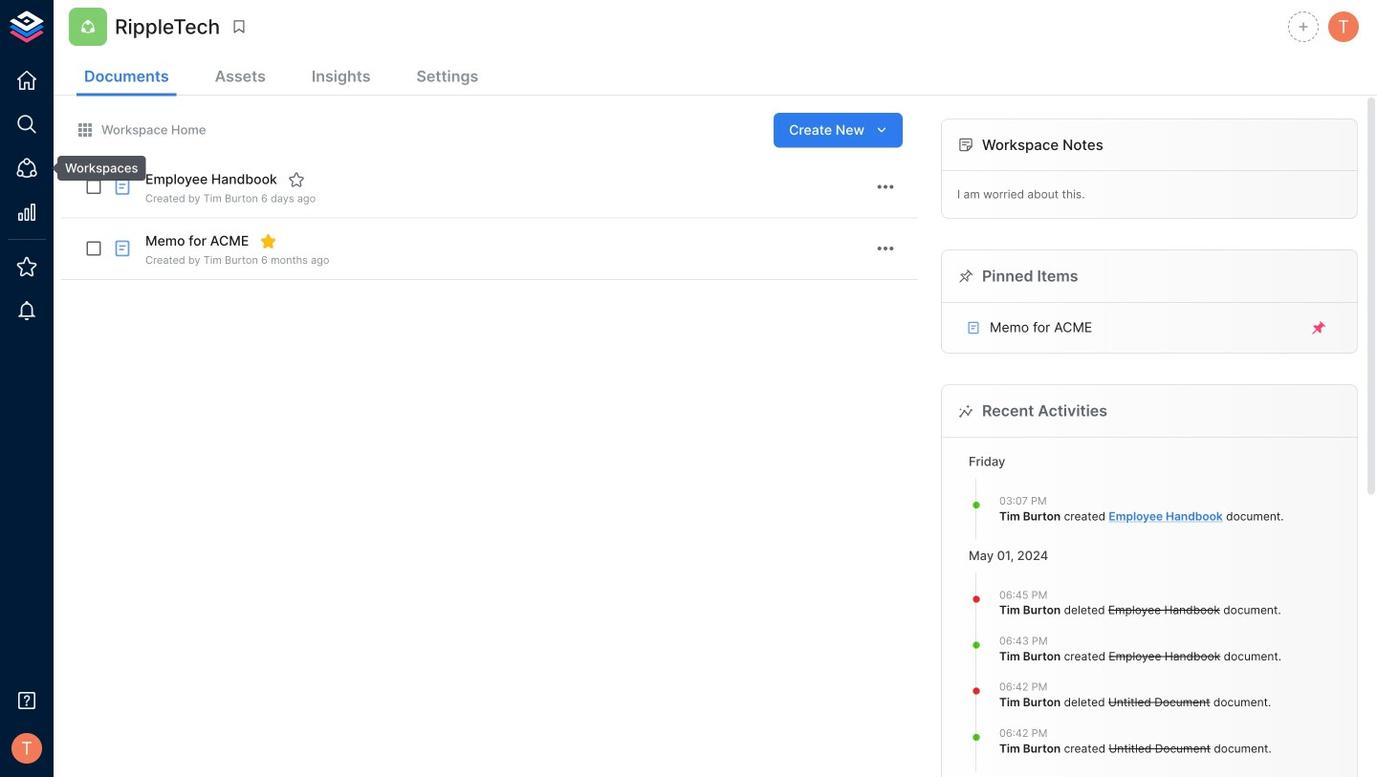 Task type: describe. For each thing, give the bounding box(es) containing it.
favorite image
[[288, 171, 305, 188]]

unpin image
[[1311, 320, 1328, 337]]



Task type: locate. For each thing, give the bounding box(es) containing it.
bookmark image
[[231, 18, 248, 35]]

tooltip
[[44, 156, 146, 181]]

remove favorite image
[[260, 233, 277, 250]]



Task type: vqa. For each thing, say whether or not it's contained in the screenshot.
help image
no



